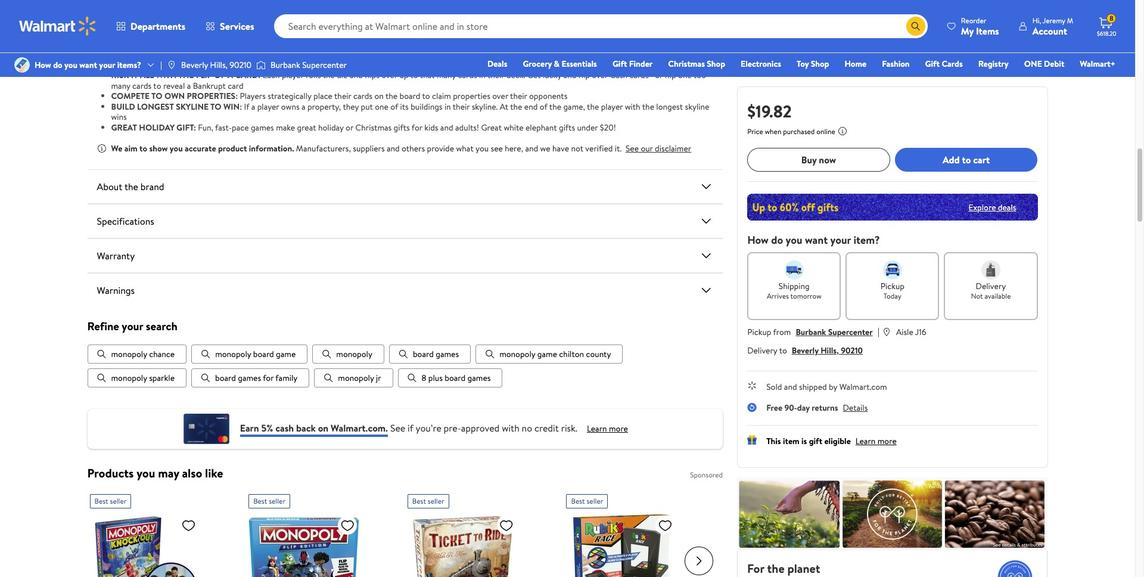 Task type: locate. For each thing, give the bounding box(es) containing it.
gift left cards
[[925, 58, 940, 70]]

seller up ticket to ride strategy board game for ages 8 and up, from asmodee image
[[428, 496, 444, 506]]

game inside list item
[[538, 348, 557, 360]]

that right up
[[420, 69, 435, 81]]

1 horizontal spatial want
[[805, 232, 828, 247]]

search
[[146, 318, 177, 334]]

pickup from burbank supercenter |
[[748, 325, 880, 338]]

to left win:
[[210, 100, 221, 112]]

pickup
[[881, 280, 905, 292], [748, 326, 772, 338]]

1 horizontal spatial on
[[375, 90, 384, 102]]

monopoly chance
[[111, 348, 175, 360]]

0 horizontal spatial gifts
[[394, 121, 410, 133]]

monopoly left game!
[[343, 27, 379, 39]]

of left its
[[391, 100, 398, 112]]

0 horizontal spatial that
[[420, 69, 435, 81]]

1 vertical spatial christmas
[[355, 121, 392, 133]]

best seller up the monopoly flip edition: fortnite board game, monopoly game inspired by fortnite, ages 13+ image
[[253, 496, 286, 506]]

how do you want your item?
[[748, 232, 880, 247]]

monopoly board game list item
[[191, 345, 308, 364]]

0 horizontal spatial |
[[160, 59, 162, 71]]

best seller up rubik's race, classic fast-paced strategy travel board game image
[[571, 496, 603, 506]]

monopoly left chilton
[[500, 348, 536, 360]]

their up adults!
[[453, 100, 470, 112]]

games right pace
[[251, 121, 274, 133]]

monopoly
[[343, 27, 379, 39], [421, 27, 457, 39], [317, 48, 354, 60]]

monopoly jr button
[[314, 369, 393, 388]]

learn more
[[587, 423, 628, 435]]

gift left "die."
[[613, 58, 627, 70]]

buy inside button
[[802, 153, 817, 166]]

2 vertical spatial 8
[[422, 372, 426, 384]]

0 horizontal spatial 8
[[422, 372, 426, 384]]

board
[[400, 90, 420, 102], [253, 348, 274, 360], [413, 348, 434, 360], [215, 372, 236, 384], [445, 372, 466, 384]]

your for items?
[[99, 59, 115, 71]]

0 horizontal spatial how
[[35, 59, 51, 71]]

many left it
[[111, 80, 130, 91]]

8 left plus
[[422, 372, 426, 384]]

flip down luck!
[[578, 69, 590, 81]]

3 product group from the left
[[408, 490, 550, 577]]

4 best from the left
[[571, 496, 585, 506]]

1 vertical spatial 8
[[463, 48, 467, 60]]

0 vertical spatial do
[[53, 59, 62, 71]]

forget what you know about the monopoly game! this monopoly chance game is the high-stakes, card-flipping game that only takes an average of 20 minutes to play
[[111, 27, 709, 50]]

deck.
[[507, 69, 525, 81]]

supercenter up place
[[302, 59, 347, 71]]

best for fourth product group from the left
[[571, 496, 585, 506]]

1 vertical spatial that
[[420, 69, 435, 81]]

lucky
[[543, 69, 562, 81]]

buildings inside if a player owns a property, they put one of its buildings in their skyline. at the end of the game, the player with the longest skyline wins
[[411, 100, 443, 112]]

1 horizontal spatial many
[[437, 69, 456, 81]]

gift cards link
[[920, 57, 968, 70]]

learn right eligible
[[856, 435, 876, 447]]

best for second product group from left
[[253, 496, 267, 506]]

2 gift from the left
[[925, 58, 940, 70]]

1 horizontal spatial one
[[678, 69, 692, 81]]

skyline
[[685, 100, 710, 112]]

0 horizontal spatial flip
[[578, 69, 590, 81]]

2 horizontal spatial over
[[592, 69, 608, 81]]

0 vertical spatial one
[[678, 69, 692, 81]]

earn 5% cash back on walmart.com. see if you're pre-approved with no credit risk.
[[240, 421, 578, 435]]

gift inside 'link'
[[925, 58, 940, 70]]

90-
[[785, 402, 797, 414]]

1 vertical spatial beverly
[[792, 345, 819, 356]]

0 horizontal spatial shop
[[707, 58, 725, 70]]

1 horizontal spatial learn
[[856, 435, 876, 447]]

with down "cards—or"
[[625, 100, 641, 112]]

1 horizontal spatial buy
[[802, 153, 817, 166]]

0 horizontal spatial gift
[[613, 58, 627, 70]]

up,
[[484, 48, 495, 60]]

1 product group from the left
[[90, 490, 232, 577]]

gift for gift finder
[[613, 58, 627, 70]]

you left know
[[270, 27, 283, 39]]

want
[[79, 59, 97, 71], [805, 232, 828, 247]]

8 right ages
[[463, 48, 467, 60]]

1 vertical spatial this
[[767, 435, 781, 447]]

monopoly for monopoly chance
[[111, 348, 147, 360]]

4 product group from the left
[[567, 490, 709, 577]]

Walmart Site-Wide search field
[[274, 14, 928, 38]]

many up claim
[[437, 69, 456, 81]]

monopoly for monopoly game chilton county
[[500, 348, 536, 360]]

chance
[[149, 348, 175, 360]]

1 vertical spatial with
[[502, 421, 520, 435]]

1 flip from the left
[[578, 69, 590, 81]]

arrives
[[767, 291, 789, 301]]

1 gift from the left
[[613, 58, 627, 70]]

christmas down takes
[[668, 58, 705, 70]]

1 horizontal spatial burbank
[[796, 326, 826, 338]]

their left deck.
[[488, 69, 505, 81]]

best seller for fourth product group from the right
[[94, 496, 127, 506]]

county
[[586, 348, 611, 360]]

of right the end
[[540, 100, 548, 112]]

pickup inside pickup from burbank supercenter |
[[748, 326, 772, 338]]

1 horizontal spatial a
[[251, 100, 255, 112]]

with
[[625, 100, 641, 112], [502, 421, 520, 435]]

die.
[[628, 48, 641, 60]]

1 horizontal spatial how
[[748, 232, 769, 247]]

capital one  earn 5% cash back on walmart.com. see if you're pre-approved with no credit risk. learn more element
[[587, 423, 628, 435]]

 image for beverly
[[167, 60, 176, 70]]

see
[[491, 142, 503, 154]]

0 horizontal spatial pickup
[[748, 326, 772, 338]]

1 horizontal spatial more
[[878, 435, 897, 447]]

to right up
[[410, 69, 418, 81]]

player right if
[[257, 100, 279, 112]]

specifications image
[[699, 214, 714, 228]]

online
[[817, 126, 836, 137]]

gift finder link
[[607, 57, 658, 70]]

the left its
[[386, 90, 398, 102]]

board right plus
[[445, 372, 466, 384]]

best seller for second product group from left
[[253, 496, 286, 506]]

0 horizontal spatial this
[[405, 27, 419, 39]]

0 horizontal spatial more
[[609, 423, 628, 435]]

board games button
[[389, 345, 471, 364]]

end
[[524, 100, 538, 112]]

1 horizontal spatial beverly
[[792, 345, 819, 356]]

cards inside 'in this heart-pumping monopoly game for adults and kids ages 8 and up, players must test their luck! roll the die. flip cards for cash. buy buildings to win'
[[658, 48, 677, 60]]

a
[[187, 80, 191, 91], [251, 100, 255, 112], [302, 100, 306, 112]]

1 vertical spatial delivery
[[748, 345, 778, 356]]

shop for toy shop
[[811, 58, 829, 70]]

 image for how
[[14, 57, 30, 73]]

fashion link
[[877, 57, 915, 70]]

1 horizontal spatial is
[[802, 435, 807, 447]]

opponents
[[529, 90, 568, 102]]

shop right too
[[707, 58, 725, 70]]

board down up
[[400, 90, 420, 102]]

rubik's race, classic fast-paced strategy travel board game image
[[567, 513, 677, 577]]

gift for gift cards
[[925, 58, 940, 70]]

games inside the 8 plus board games button
[[468, 372, 491, 384]]

monopoly chance list item
[[87, 345, 187, 364]]

1 vertical spatial your
[[831, 232, 851, 247]]

2 flip from the left
[[665, 69, 676, 81]]

seller for second product group from right
[[428, 496, 444, 506]]

1 horizontal spatial flip
[[665, 69, 676, 81]]

over down deck.
[[492, 90, 508, 102]]

hills,
[[210, 59, 228, 71], [821, 345, 839, 356]]

product group
[[90, 490, 232, 577], [249, 490, 391, 577], [408, 490, 550, 577], [567, 490, 709, 577]]

ages
[[444, 48, 461, 60]]

burbank up delivery to beverly hills, 90210 at the bottom right of the page
[[796, 326, 826, 338]]

delivery down from at the bottom of page
[[748, 345, 778, 356]]

supercenter inside pickup from burbank supercenter |
[[828, 326, 873, 338]]

best seller
[[94, 496, 127, 506], [253, 496, 286, 506], [412, 496, 444, 506], [571, 496, 603, 506]]

its
[[400, 100, 409, 112]]

grocery & essentials link
[[518, 57, 603, 70]]

you down the walmart image
[[64, 59, 77, 71]]

monopoly inside button
[[338, 372, 374, 384]]

1 shop from the left
[[707, 58, 725, 70]]

an
[[700, 27, 709, 39]]

2 shop from the left
[[811, 58, 829, 70]]

board inside 'list item'
[[215, 372, 236, 384]]

to left the cart
[[962, 153, 971, 166]]

pickup left from at the bottom of page
[[748, 326, 772, 338]]

deals
[[488, 58, 508, 70]]

over left up
[[382, 69, 398, 81]]

shop for christmas shop
[[707, 58, 725, 70]]

kids left ages
[[428, 48, 442, 60]]

2 gifts from the left
[[559, 121, 575, 133]]

20 right about
[[173, 27, 182, 39]]

0 vertical spatial 8
[[1110, 13, 1114, 23]]

fun,
[[198, 121, 213, 133]]

more
[[609, 423, 628, 435], [878, 435, 897, 447]]

fast-
[[111, 48, 133, 60]]

warranty
[[97, 249, 135, 262]]

0 horizontal spatial of
[[141, 38, 149, 50]]

monopoly inside "list item"
[[215, 348, 251, 360]]

see right it.
[[626, 142, 639, 154]]

1 horizontal spatial in
[[479, 69, 486, 81]]

warnings image
[[699, 283, 714, 297]]

1 vertical spatial buildings
[[411, 100, 443, 112]]

0 horizontal spatial buildings
[[127, 59, 158, 71]]

0 horizontal spatial buy
[[111, 59, 125, 71]]

great
[[481, 121, 502, 133]]

monopoly up monopoly jr list item
[[336, 348, 373, 360]]

monopoly for monopoly sparkle
[[111, 372, 147, 384]]

this item is gift eligible learn more
[[767, 435, 897, 447]]

1 vertical spatial more
[[878, 435, 897, 447]]

games right plus
[[468, 372, 491, 384]]

see left if
[[390, 421, 405, 435]]

intent image for shipping image
[[785, 260, 804, 280]]

warnings
[[97, 284, 135, 297]]

one right the put
[[375, 100, 389, 112]]

1 horizontal spatial hills,
[[821, 345, 839, 356]]

you inside forget what you know about the monopoly game! this monopoly chance game is the high-stakes, card-flipping game that only takes an average of 20 minutes to play
[[270, 27, 283, 39]]

want left the item?
[[805, 232, 828, 247]]

0 horizontal spatial a
[[187, 80, 191, 91]]

roll
[[598, 48, 612, 60]]

and left the up,
[[469, 48, 482, 60]]

8 inside button
[[422, 372, 426, 384]]

about the brand image
[[699, 179, 714, 194]]

delivery inside delivery not available
[[976, 280, 1006, 292]]

1 horizontal spatial with
[[625, 100, 641, 112]]

to left play
[[193, 38, 201, 50]]

1 horizontal spatial see
[[626, 142, 639, 154]]

holiday
[[139, 121, 175, 133]]

0 horizontal spatial what
[[251, 27, 268, 39]]

1 vertical spatial see
[[390, 421, 405, 435]]

0 vertical spatial buy
[[111, 59, 125, 71]]

here,
[[505, 142, 523, 154]]

shop inside christmas shop link
[[707, 58, 725, 70]]

1 horizontal spatial 8
[[463, 48, 467, 60]]

1 vertical spatial what
[[456, 142, 474, 154]]

0 horizontal spatial your
[[99, 59, 115, 71]]

shop right toy
[[811, 58, 829, 70]]

what
[[251, 27, 268, 39], [456, 142, 474, 154]]

your up monopoly chance list item
[[122, 318, 143, 334]]

delivery down the intent image for delivery
[[976, 280, 1006, 292]]

1 vertical spatial one
[[375, 100, 389, 112]]

cards right flip
[[658, 48, 677, 60]]

the left "die."
[[614, 48, 626, 60]]

monopoly for monopoly
[[336, 348, 373, 360]]

1 horizontal spatial this
[[767, 435, 781, 447]]

monopoly game chilton county list item
[[476, 345, 623, 364]]

2 best from the left
[[253, 496, 267, 506]]

one left too
[[678, 69, 692, 81]]

supercenter up beverly hills, 90210 button on the bottom
[[828, 326, 873, 338]]

flipping
[[595, 27, 622, 39]]

beverly hills, 90210
[[181, 59, 252, 71]]

8 plus board games list item
[[398, 369, 503, 388]]

the
[[178, 69, 194, 81]]

best seller down products
[[94, 496, 127, 506]]

0 horizontal spatial on
[[318, 421, 329, 435]]

show
[[149, 142, 168, 154]]

0 vertical spatial beverly
[[181, 59, 208, 71]]

1 horizontal spatial supercenter
[[828, 326, 873, 338]]

of right in
[[141, 38, 149, 50]]

earn
[[240, 421, 259, 435]]

adults!
[[455, 121, 479, 133]]

build longest skyline to win:
[[111, 100, 242, 112]]

20 down "departments"
[[151, 38, 161, 50]]

you right the show
[[170, 142, 183, 154]]

do up shipping
[[771, 232, 783, 247]]

1 vertical spatial pickup
[[748, 326, 772, 338]]

1 best from the left
[[94, 496, 108, 506]]

price
[[748, 126, 763, 137]]

1 vertical spatial burbank
[[796, 326, 826, 338]]

intent image for pickup image
[[883, 260, 902, 280]]

1 horizontal spatial delivery
[[976, 280, 1006, 292]]

4 seller from the left
[[587, 496, 603, 506]]

toy
[[797, 58, 809, 70]]

do for how do you want your item?
[[771, 232, 783, 247]]

4 best seller from the left
[[571, 496, 603, 506]]

1 vertical spatial |
[[878, 325, 880, 338]]

0 vertical spatial in
[[479, 69, 486, 81]]

game inside 'in this heart-pumping monopoly game for adults and kids ages 8 and up, players must test their luck! roll the die. flip cards for cash. buy buildings to win'
[[356, 48, 375, 60]]

0 horizontal spatial christmas
[[355, 121, 392, 133]]

their inside each player rolls the die and flips over up to that many cards in their deck. get lucky and flip over cash cards—or flip one too many cards to reveal a bankrupt card
[[488, 69, 505, 81]]

item
[[783, 435, 800, 447]]

 image
[[14, 57, 30, 73], [167, 60, 176, 70]]

add to favorites list, monopoly flip edition: fortnite board game, monopoly game inspired by fortnite, ages 13+ image
[[340, 518, 355, 533]]

seller up rubik's race, classic fast-paced strategy travel board game image
[[587, 496, 603, 506]]

this
[[247, 48, 260, 60]]

gift cards
[[925, 58, 963, 70]]

monopoly flip edition: fortnite board game, monopoly game inspired by fortnite, ages 13+ image
[[249, 513, 360, 577]]

one inside if a player owns a property, they put one of its buildings in their skyline. at the end of the game, the player with the longest skyline wins
[[375, 100, 389, 112]]

games inside board games for family button
[[238, 372, 261, 384]]

gift
[[809, 435, 823, 447]]

m
[[1067, 15, 1074, 25]]

0 horizontal spatial is
[[510, 27, 516, 39]]

seller
[[110, 496, 127, 506], [269, 496, 286, 506], [428, 496, 444, 506], [587, 496, 603, 506]]

0 horizontal spatial do
[[53, 59, 62, 71]]

player
[[282, 69, 304, 81], [257, 100, 279, 112], [601, 100, 623, 112]]

delivery for not
[[976, 280, 1006, 292]]

in inside if a player owns a property, they put one of its buildings in their skyline. at the end of the game, the player with the longest skyline wins
[[445, 100, 451, 112]]

games up 8 plus board games list item
[[436, 348, 459, 360]]

their inside 'in this heart-pumping monopoly game for adults and kids ages 8 and up, players must test their luck! roll the die. flip cards for cash. buy buildings to win'
[[560, 48, 577, 60]]

gifts
[[394, 121, 410, 133], [559, 121, 575, 133]]

player inside each player rolls the die and flips over up to that many cards in their deck. get lucky and flip over cash cards—or flip one too many cards to reveal a bankrupt card
[[282, 69, 304, 81]]

when
[[765, 126, 782, 137]]

do for how do you want your items?
[[53, 59, 62, 71]]

8 for $618.20
[[1110, 13, 1114, 23]]

1 vertical spatial do
[[771, 232, 783, 247]]

3 seller from the left
[[428, 496, 444, 506]]

game:
[[210, 48, 236, 60]]

monopoly knockout family party game, quick-playing board games for ages 8+, 2-8 players, 20 mins. image
[[90, 513, 201, 577]]

cards—or
[[630, 69, 663, 81]]

seller down products
[[110, 496, 127, 506]]

board games list item
[[389, 345, 471, 364]]

board games
[[413, 348, 459, 360]]

longest
[[137, 100, 174, 112]]

your left the item?
[[831, 232, 851, 247]]

for inside board games for family button
[[263, 372, 274, 384]]

fashion
[[882, 58, 910, 70]]

0 horizontal spatial in
[[445, 100, 451, 112]]

essentials
[[562, 58, 597, 70]]

card
[[228, 80, 244, 91]]

hi,
[[1033, 15, 1042, 25]]

1 best seller from the left
[[94, 496, 127, 506]]

3 best from the left
[[412, 496, 426, 506]]

0 vertical spatial pickup
[[881, 280, 905, 292]]

2 seller from the left
[[269, 496, 286, 506]]

holiday
[[318, 121, 344, 133]]

claim
[[432, 90, 451, 102]]

christmas up suppliers
[[355, 121, 392, 133]]

0 horizontal spatial 20
[[151, 38, 161, 50]]

of inside forget what you know about the monopoly game! this monopoly chance game is the high-stakes, card-flipping game that only takes an average of 20 minutes to play
[[141, 38, 149, 50]]

shop
[[707, 58, 725, 70], [811, 58, 829, 70]]

 image
[[256, 59, 266, 71]]

1 seller from the left
[[110, 496, 127, 506]]

0 vertical spatial want
[[79, 59, 97, 71]]

0 horizontal spatial hills,
[[210, 59, 228, 71]]

2 best seller from the left
[[253, 496, 286, 506]]

| left win
[[160, 59, 162, 71]]

buy now button
[[748, 148, 890, 172]]

learn right risk.
[[587, 423, 607, 435]]

the inside each player rolls the die and flips over up to that many cards in their deck. get lucky and flip over cash cards—or flip one too many cards to reveal a bankrupt card
[[323, 69, 335, 81]]

to
[[193, 38, 201, 50], [160, 59, 168, 71], [410, 69, 418, 81], [153, 80, 161, 91], [422, 90, 430, 102], [140, 142, 147, 154], [962, 153, 971, 166], [779, 345, 787, 356]]

games down the monopoly board game "list item"
[[238, 372, 261, 384]]

debit
[[1044, 58, 1065, 70]]

in left properties
[[445, 100, 451, 112]]

list
[[87, 345, 723, 388]]

delivery
[[976, 280, 1006, 292], [748, 345, 778, 356]]

warranty image
[[699, 249, 714, 263]]

8 up $618.20
[[1110, 13, 1114, 23]]

0 vertical spatial how
[[35, 59, 51, 71]]

8 inside 8 $618.20
[[1110, 13, 1114, 23]]

best for second product group from right
[[412, 496, 426, 506]]

skyline
[[176, 100, 209, 112]]

in left deals
[[479, 69, 486, 81]]

a right 'owns'
[[302, 100, 306, 112]]

1 vertical spatial in
[[445, 100, 451, 112]]

board games for family list item
[[191, 369, 310, 388]]

shop inside toy shop link
[[811, 58, 829, 70]]

their right &
[[560, 48, 577, 60]]

buy left now
[[802, 153, 817, 166]]

2 product group from the left
[[249, 490, 391, 577]]

1 horizontal spatial your
[[122, 318, 143, 334]]

3 best seller from the left
[[412, 496, 444, 506]]

gifts left under at the right of page
[[559, 121, 575, 133]]

to inside "button"
[[962, 153, 971, 166]]

buildings
[[127, 59, 158, 71], [411, 100, 443, 112]]

seller for fourth product group from the right
[[110, 496, 127, 506]]

white
[[504, 121, 524, 133]]

at
[[500, 100, 509, 112]]

board inside button
[[445, 372, 466, 384]]

game up family
[[276, 348, 296, 360]]

1 horizontal spatial player
[[282, 69, 304, 81]]

to
[[151, 90, 162, 102], [210, 100, 221, 112]]

over left cash
[[592, 69, 608, 81]]

in
[[132, 27, 141, 39]]

do down the walmart image
[[53, 59, 62, 71]]

kids up provide
[[425, 121, 438, 133]]

0 horizontal spatial burbank
[[271, 59, 300, 71]]

0 vertical spatial learn
[[587, 423, 607, 435]]

board inside "list item"
[[253, 348, 274, 360]]

0 vertical spatial that
[[646, 27, 661, 39]]

if
[[244, 100, 249, 112]]

products
[[87, 465, 134, 481]]

under
[[577, 121, 598, 133]]

your left the items?
[[99, 59, 115, 71]]

0 horizontal spatial see
[[390, 421, 405, 435]]

you up intent image for shipping
[[786, 232, 803, 247]]

0 vertical spatial supercenter
[[302, 59, 347, 71]]

1 horizontal spatial that
[[646, 27, 661, 39]]

the left die
[[323, 69, 335, 81]]

like
[[205, 465, 223, 481]]

monopoly up monopoly sparkle button
[[111, 348, 147, 360]]

1 vertical spatial want
[[805, 232, 828, 247]]

christmas
[[668, 58, 705, 70], [355, 121, 392, 133]]

want left risk
[[79, 59, 97, 71]]

how do you want your items?
[[35, 59, 141, 71]]

ticket to ride strategy board game for ages 8 and up, from asmodee image
[[408, 513, 518, 577]]

1 horizontal spatial gifts
[[559, 121, 575, 133]]

monopoly inside 'in this heart-pumping monopoly game for adults and kids ages 8 and up, players must test their luck! roll the die. flip cards for cash. buy buildings to win'
[[317, 48, 354, 60]]

0 horizontal spatial to
[[151, 90, 162, 102]]

monopoly jr list item
[[314, 369, 393, 388]]

player up "$20!"
[[601, 100, 623, 112]]



Task type: vqa. For each thing, say whether or not it's contained in the screenshot.


Task type: describe. For each thing, give the bounding box(es) containing it.
my
[[961, 24, 974, 37]]

intent image for delivery image
[[982, 260, 1001, 280]]

back
[[296, 421, 316, 435]]

no
[[522, 421, 532, 435]]

chance
[[459, 27, 487, 39]]

kids inside 'in this heart-pumping monopoly game for adults and kids ages 8 and up, players must test their luck! roll the die. flip cards for cash. buy buildings to win'
[[428, 48, 442, 60]]

win
[[170, 59, 182, 71]]

1 horizontal spatial what
[[456, 142, 474, 154]]

you left see
[[476, 142, 489, 154]]

that inside forget what you know about the monopoly game! this monopoly chance game is the high-stakes, card-flipping game that only takes an average of 20 minutes to play
[[646, 27, 661, 39]]

add to favorites list, rubik's race, classic fast-paced strategy travel board game image
[[658, 518, 673, 533]]

jr
[[376, 372, 381, 384]]

the left brand
[[125, 180, 138, 193]]

8 for plus
[[422, 372, 426, 384]]

one inside each player rolls the die and flips over up to that many cards in their deck. get lucky and flip over cash cards—or flip one too many cards to reveal a bankrupt card
[[678, 69, 692, 81]]

paced
[[133, 48, 159, 60]]

1 gifts from the left
[[394, 121, 410, 133]]

in inside each player rolls the die and flips over up to that many cards in their deck. get lucky and flip over cash cards—or flip one too many cards to reveal a bankrupt card
[[479, 69, 486, 81]]

aisle
[[896, 326, 914, 338]]

the right game,
[[587, 100, 599, 112]]

want for item?
[[805, 232, 828, 247]]

list containing monopoly chance
[[87, 345, 723, 388]]

1 vertical spatial 90210
[[841, 345, 863, 356]]

for up others
[[412, 121, 423, 133]]

buildings inside 'in this heart-pumping monopoly game for adults and kids ages 8 and up, players must test their luck! roll the die. flip cards for cash. buy buildings to win'
[[127, 59, 158, 71]]

you left may
[[137, 465, 155, 481]]

best seller for second product group from right
[[412, 496, 444, 506]]

takes
[[680, 27, 698, 39]]

the right at at top
[[510, 100, 522, 112]]

delivery for to
[[748, 345, 778, 356]]

explore deals link
[[964, 196, 1021, 218]]

or
[[346, 121, 353, 133]]

0 horizontal spatial many
[[111, 80, 130, 91]]

add to cart
[[943, 153, 990, 166]]

8 plus board games button
[[398, 369, 503, 388]]

day
[[797, 402, 810, 414]]

cards right risk
[[132, 80, 152, 91]]

aim
[[124, 142, 137, 154]]

flip
[[643, 48, 656, 60]]

burbank inside pickup from burbank supercenter |
[[796, 326, 826, 338]]

pickup for pickup from burbank supercenter |
[[748, 326, 772, 338]]

monopoly sparkle list item
[[87, 369, 187, 388]]

rolls
[[306, 69, 321, 81]]

up
[[400, 69, 409, 81]]

next slide for products you may also like list image
[[685, 547, 714, 575]]

services button
[[196, 12, 264, 41]]

search icon image
[[911, 21, 921, 31]]

the inside 'in this heart-pumping monopoly game for adults and kids ages 8 and up, players must test their luck! roll the die. flip cards for cash. buy buildings to win'
[[614, 48, 626, 60]]

now
[[819, 153, 836, 166]]

burbank supercenter
[[271, 59, 347, 71]]

christmas shop link
[[663, 57, 731, 70]]

is inside forget what you know about the monopoly game! this monopoly chance game is the high-stakes, card-flipping game that only takes an average of 20 minutes to play
[[510, 27, 516, 39]]

account
[[1033, 24, 1068, 37]]

this inside forget what you know about the monopoly game! this monopoly chance game is the high-stakes, card-flipping game that only takes an average of 20 minutes to play
[[405, 27, 419, 39]]

and right &
[[564, 69, 577, 81]]

0 vertical spatial burbank
[[271, 59, 300, 71]]

20 inside forget what you know about the monopoly game! this monopoly chance game is the high-stakes, card-flipping game that only takes an average of 20 minutes to play
[[151, 38, 161, 50]]

1 vertical spatial kids
[[425, 121, 438, 133]]

legal information image
[[838, 126, 848, 136]]

longest
[[656, 100, 683, 112]]

services
[[220, 20, 254, 33]]

0 horizontal spatial over
[[382, 69, 398, 81]]

home link
[[840, 57, 872, 70]]

the left game,
[[549, 100, 562, 112]]

heart-
[[262, 48, 284, 60]]

1 horizontal spatial over
[[492, 90, 508, 102]]

best for fourth product group from the right
[[94, 496, 108, 506]]

tomorrow
[[791, 291, 822, 301]]

how for how do you want your item?
[[748, 232, 769, 247]]

players
[[240, 90, 266, 102]]

0 horizontal spatial with
[[502, 421, 520, 435]]

risk it all with the flip of a card:
[[111, 69, 261, 81]]

die
[[337, 69, 348, 81]]

toy shop
[[797, 58, 829, 70]]

to left reveal
[[153, 80, 161, 91]]

capitalone image
[[182, 414, 231, 444]]

1 vertical spatial hills,
[[821, 345, 839, 356]]

pickup for pickup today
[[881, 280, 905, 292]]

board up plus
[[413, 348, 434, 360]]

buy now
[[802, 153, 836, 166]]

up to sixty percent off deals. shop now. image
[[748, 194, 1038, 221]]

fast-paced monopoly game:
[[111, 48, 236, 60]]

explore
[[969, 201, 996, 213]]

brand
[[141, 180, 164, 193]]

chilton
[[559, 348, 584, 360]]

1 vertical spatial is
[[802, 435, 807, 447]]

1 horizontal spatial 20
[[173, 27, 182, 39]]

forget
[[224, 27, 249, 39]]

sponsored
[[690, 470, 723, 480]]

1 vertical spatial learn
[[856, 435, 876, 447]]

free
[[767, 402, 783, 414]]

games inside board games button
[[436, 348, 459, 360]]

a inside each player rolls the die and flips over up to that many cards in their deck. get lucky and flip over cash cards—or flip one too many cards to reveal a bankrupt card
[[187, 80, 191, 91]]

that inside each player rolls the die and flips over up to that many cards in their deck. get lucky and flip over cash cards—or flip one too many cards to reveal a bankrupt card
[[420, 69, 435, 81]]

game inside "list item"
[[276, 348, 296, 360]]

have
[[553, 142, 569, 154]]

2 horizontal spatial a
[[302, 100, 306, 112]]

sparkle
[[149, 372, 175, 384]]

their inside if a player owns a property, they put one of its buildings in their skyline. at the end of the game, the player with the longest skyline wins
[[453, 100, 470, 112]]

your for item?
[[831, 232, 851, 247]]

1 vertical spatial on
[[318, 421, 329, 435]]

1 horizontal spatial of
[[391, 100, 398, 112]]

monopoly board game
[[215, 348, 296, 360]]

their right place
[[334, 90, 351, 102]]

board games for family button
[[191, 369, 310, 388]]

best seller for fourth product group from the left
[[571, 496, 603, 506]]

0 vertical spatial hills,
[[210, 59, 228, 71]]

game up "die."
[[624, 27, 644, 39]]

elephant
[[526, 121, 557, 133]]

cards up properties
[[458, 69, 477, 81]]

cards down flips
[[353, 90, 373, 102]]

and right die
[[350, 69, 363, 81]]

cash
[[610, 69, 628, 81]]

electronics link
[[736, 57, 787, 70]]

j16
[[915, 326, 927, 338]]

and left others
[[387, 142, 400, 154]]

seller for second product group from left
[[269, 496, 286, 506]]

0 horizontal spatial player
[[257, 100, 279, 112]]

for left cash.
[[679, 48, 690, 60]]

monopoly up ages
[[421, 27, 457, 39]]

add to favorites list, ticket to ride strategy board game for ages 8 and up, from asmodee image
[[499, 518, 514, 533]]

2 horizontal spatial of
[[540, 100, 548, 112]]

properties
[[453, 90, 490, 102]]

to right the aim
[[140, 142, 147, 154]]

suppliers
[[353, 142, 385, 154]]

adults
[[390, 48, 411, 60]]

0 horizontal spatial learn
[[587, 423, 607, 435]]

the left longest
[[642, 100, 655, 112]]

buy inside 'in this heart-pumping monopoly game for adults and kids ages 8 and up, players must test their luck! roll the die. flip cards for cash. buy buildings to win'
[[111, 59, 125, 71]]

finder
[[629, 58, 653, 70]]

5%
[[261, 421, 273, 435]]

skyline.
[[472, 100, 498, 112]]

with inside if a player owns a property, they put one of its buildings in their skyline. at the end of the game, the player with the longest skyline wins
[[625, 100, 641, 112]]

and left adults!
[[440, 121, 453, 133]]

&
[[554, 58, 560, 70]]

0 vertical spatial see
[[626, 142, 639, 154]]

about
[[97, 180, 122, 193]]

0 horizontal spatial supercenter
[[302, 59, 347, 71]]

jeremy
[[1043, 15, 1066, 25]]

and right sold
[[784, 381, 797, 393]]

the right about
[[329, 27, 341, 39]]

8 inside 'in this heart-pumping monopoly game for adults and kids ages 8 and up, players must test their luck! roll the die. flip cards for cash. buy buildings to win'
[[463, 48, 467, 60]]

we aim to show you accurate product information. manufacturers, suppliers and others provide what you see here, and we have not verified it. see our disclaimer
[[111, 142, 692, 154]]

0 vertical spatial |
[[160, 59, 162, 71]]

a
[[228, 69, 233, 81]]

to down from at the bottom of page
[[779, 345, 787, 356]]

to left claim
[[422, 90, 430, 102]]

may
[[158, 465, 179, 481]]

aisle j16
[[896, 326, 927, 338]]

place
[[314, 90, 333, 102]]

flips
[[365, 69, 380, 81]]

Search search field
[[274, 14, 928, 38]]

gifting made easy image
[[748, 435, 757, 445]]

0 vertical spatial more
[[609, 423, 628, 435]]

add to favorites list, monopoly knockout family party game, quick-playing board games for ages 8+, 2-8 players, 20 mins. image
[[182, 518, 196, 533]]

to inside forget what you know about the monopoly game! this monopoly chance game is the high-stakes, card-flipping game that only takes an average of 20 minutes to play
[[193, 38, 201, 50]]

product
[[218, 142, 247, 154]]

2 vertical spatial your
[[122, 318, 143, 334]]

refine
[[87, 318, 119, 334]]

monopoly jr
[[338, 372, 381, 384]]

disclaimer
[[655, 142, 692, 154]]

specifications
[[97, 215, 154, 228]]

and right adults
[[413, 48, 426, 60]]

what inside forget what you know about the monopoly game! this monopoly chance game is the high-stakes, card-flipping game that only takes an average of 20 minutes to play
[[251, 27, 268, 39]]

cards
[[942, 58, 963, 70]]

owns
[[281, 100, 300, 112]]

game up the up,
[[489, 27, 508, 39]]

seller for fourth product group from the left
[[587, 496, 603, 506]]

deals
[[998, 201, 1017, 213]]

0 horizontal spatial 90210
[[230, 59, 252, 71]]

item?
[[854, 232, 880, 247]]

not
[[571, 142, 584, 154]]

their right at at top
[[510, 90, 527, 102]]

electronics
[[741, 58, 781, 70]]

how for how do you want your items?
[[35, 59, 51, 71]]

monopoly for monopoly jr
[[338, 372, 374, 384]]

our
[[641, 142, 653, 154]]

average
[[111, 38, 139, 50]]

deals link
[[482, 57, 513, 70]]

cart
[[974, 153, 990, 166]]

1 horizontal spatial to
[[210, 100, 221, 112]]

monopoly for monopoly board game
[[215, 348, 251, 360]]

and left 'we'
[[525, 142, 538, 154]]

home
[[845, 58, 867, 70]]

minutes
[[163, 38, 191, 50]]

game,
[[564, 100, 585, 112]]

about
[[306, 27, 327, 39]]

for left adults
[[377, 48, 388, 60]]

1 horizontal spatial christmas
[[668, 58, 705, 70]]

monopoly list item
[[313, 345, 384, 364]]

manufacturers,
[[296, 142, 351, 154]]

2 horizontal spatial player
[[601, 100, 623, 112]]

high-
[[532, 27, 550, 39]]

the left the high-
[[517, 27, 530, 39]]

want for items?
[[79, 59, 97, 71]]

play
[[203, 38, 218, 50]]

burbank supercenter button
[[796, 326, 873, 338]]

property,
[[308, 100, 341, 112]]

to inside 'in this heart-pumping monopoly game for adults and kids ages 8 and up, players must test their luck! roll the die. flip cards for cash. buy buildings to win'
[[160, 59, 168, 71]]

walmart image
[[19, 17, 97, 36]]

game!
[[381, 27, 403, 39]]



